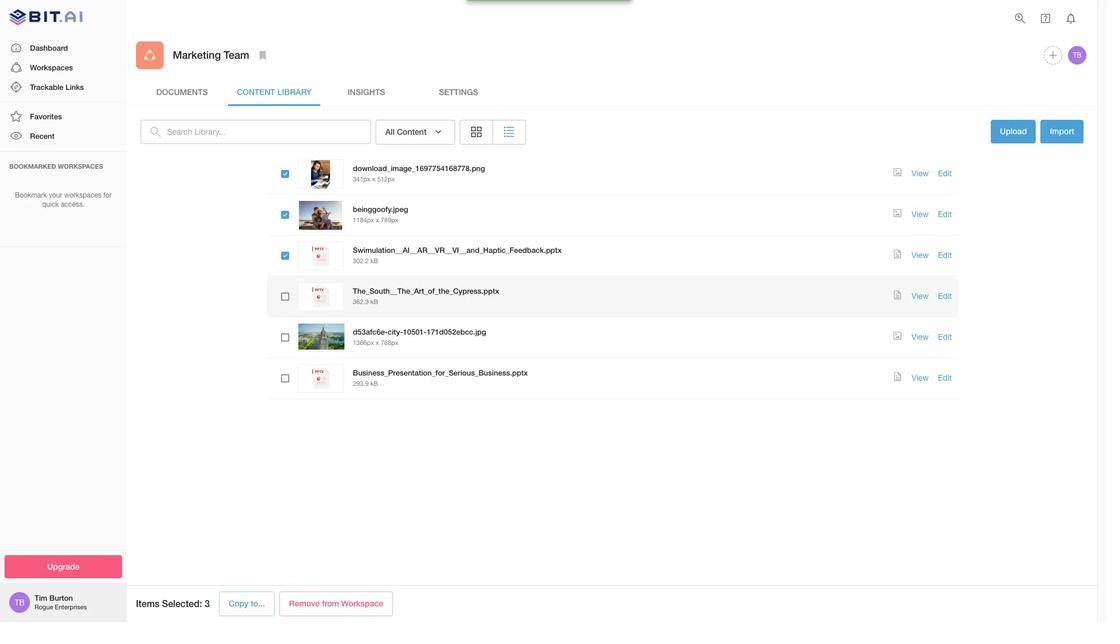 Task type: vqa. For each thing, say whether or not it's contained in the screenshot.


Task type: describe. For each thing, give the bounding box(es) containing it.
settings link
[[413, 78, 505, 106]]

all
[[386, 127, 395, 137]]

view link for d53afc6e-city-10501-171d052ebcc.jpg
[[912, 332, 929, 342]]

recent
[[30, 132, 55, 141]]

content library
[[237, 87, 312, 97]]

tb button
[[1067, 44, 1089, 66]]

bookmark image
[[256, 48, 270, 62]]

selected:
[[162, 598, 202, 609]]

edit link for business_presentation_for_serious_business.pptx
[[938, 373, 953, 383]]

362.3
[[353, 298, 369, 305]]

settings
[[439, 87, 478, 97]]

workspaces button
[[0, 58, 127, 77]]

0 vertical spatial content
[[237, 87, 275, 97]]

kb for the_south__the_art_of_the_cypress.pptx
[[371, 298, 378, 305]]

x for beinggoofy.jpeg
[[376, 217, 379, 224]]

trackable links
[[30, 82, 84, 92]]

edit for d53afc6e-city-10501-171d052ebcc.jpg
[[938, 332, 953, 342]]

business_presentation_for_serious_business.pptx 293.9 kb
[[353, 368, 528, 387]]

171d052ebcc.jpg
[[427, 327, 486, 336]]

view for business_presentation_for_serious_business.pptx
[[912, 373, 929, 383]]

all content button
[[376, 120, 455, 144]]

copy to...
[[229, 599, 265, 609]]

content library link
[[228, 78, 320, 106]]

workspaces
[[58, 162, 103, 170]]

tim burton rogue enterprises
[[35, 594, 87, 611]]

import button
[[1041, 120, 1084, 143]]

view for d53afc6e-city-10501-171d052ebcc.jpg
[[912, 332, 929, 342]]

Search Library... search field
[[167, 120, 371, 144]]

kb for business_presentation_for_serious_business.pptx
[[371, 380, 378, 387]]

d53afc6e-
[[353, 327, 388, 336]]

edit for swimulation__ai__ar__vr__vi__and_haptic_feedback.pptx
[[938, 251, 953, 260]]

x inside d53afc6e-city-10501-171d052ebcc.jpg 1366px x 768px
[[376, 339, 379, 346]]

edit link for swimulation__ai__ar__vr__vi__and_haptic_feedback.pptx
[[938, 251, 953, 260]]

from
[[322, 599, 339, 609]]

view for the_south__the_art_of_the_cypress.pptx
[[912, 291, 929, 301]]

favorites button
[[0, 107, 127, 126]]

quick
[[42, 201, 59, 209]]

bookmark
[[15, 191, 47, 199]]

remove
[[289, 599, 320, 609]]

remove from workspace button
[[279, 592, 393, 617]]

tb inside button
[[1074, 51, 1082, 59]]

favorites
[[30, 112, 62, 121]]

burton
[[49, 594, 73, 603]]

rogue
[[35, 604, 53, 611]]

1 vertical spatial tb
[[15, 598, 25, 608]]

swimulation__ai__ar__vr__vi__and_haptic_feedback.pptx
[[353, 245, 562, 255]]

edit link for beinggoofy.jpeg
[[938, 210, 953, 219]]

content inside button
[[397, 127, 427, 137]]

access.
[[61, 201, 85, 209]]

1184px
[[353, 217, 374, 224]]

library
[[277, 87, 312, 97]]

x for download_image_1697754168778.png
[[372, 176, 376, 183]]

edit for download_image_1697754168778.png
[[938, 169, 953, 178]]

view link for the_south__the_art_of_the_cypress.pptx
[[912, 291, 929, 301]]

for
[[103, 191, 112, 199]]

edit for business_presentation_for_serious_business.pptx
[[938, 373, 953, 383]]

view link for business_presentation_for_serious_business.pptx
[[912, 373, 929, 383]]



Task type: locate. For each thing, give the bounding box(es) containing it.
789px
[[381, 217, 399, 224]]

edit for the_south__the_art_of_the_cypress.pptx
[[938, 291, 953, 301]]

upload button
[[991, 120, 1037, 144], [991, 120, 1037, 143]]

view
[[912, 169, 929, 178], [912, 210, 929, 219], [912, 251, 929, 260], [912, 291, 929, 301], [912, 332, 929, 342], [912, 373, 929, 383]]

6 view from the top
[[912, 373, 929, 383]]

0 vertical spatial kb
[[371, 258, 378, 264]]

beinggoofy.jpeg 1184px x 789px
[[353, 204, 408, 224]]

kb inside business_presentation_for_serious_business.pptx 293.9 kb
[[371, 380, 378, 387]]

kb for swimulation__ai__ar__vr__vi__and_haptic_feedback.pptx
[[371, 258, 378, 264]]

512px
[[377, 176, 395, 183]]

0 vertical spatial x
[[372, 176, 376, 183]]

download_image_1697754168778.png 341px x 512px
[[353, 163, 485, 183]]

trackable
[[30, 82, 63, 92]]

content down bookmark icon
[[237, 87, 275, 97]]

6 edit from the top
[[938, 373, 953, 383]]

import
[[1050, 126, 1075, 136]]

documents
[[156, 87, 208, 97]]

x left 768px at the left bottom of page
[[376, 339, 379, 346]]

3
[[205, 598, 210, 609]]

copy to... button
[[219, 592, 275, 617]]

768px
[[381, 339, 399, 346]]

1 horizontal spatial tb
[[1074, 51, 1082, 59]]

kb
[[371, 258, 378, 264], [371, 298, 378, 305], [371, 380, 378, 387]]

marketing team
[[173, 49, 249, 61]]

x inside beinggoofy.jpeg 1184px x 789px
[[376, 217, 379, 224]]

view for swimulation__ai__ar__vr__vi__and_haptic_feedback.pptx
[[912, 251, 929, 260]]

your
[[49, 191, 62, 199]]

edit link for the_south__the_art_of_the_cypress.pptx
[[938, 291, 953, 301]]

view link for download_image_1697754168778.png
[[912, 169, 929, 178]]

remove from workspace
[[289, 599, 383, 609]]

recent button
[[0, 126, 127, 146]]

x inside "download_image_1697754168778.png 341px x 512px"
[[372, 176, 376, 183]]

bookmarked workspaces
[[9, 162, 103, 170]]

items
[[136, 598, 160, 609]]

3 edit from the top
[[938, 251, 953, 260]]

workspaces
[[30, 63, 73, 72]]

insights link
[[320, 78, 413, 106]]

upload
[[1001, 126, 1027, 136]]

edit link for download_image_1697754168778.png
[[938, 169, 953, 178]]

edit link
[[938, 169, 953, 178], [938, 210, 953, 219], [938, 251, 953, 260], [938, 291, 953, 301], [938, 332, 953, 342], [938, 373, 953, 383]]

3 view from the top
[[912, 251, 929, 260]]

enterprises
[[55, 604, 87, 611]]

bookmark your workspaces for quick access.
[[15, 191, 112, 209]]

3 edit link from the top
[[938, 251, 953, 260]]

3 view link from the top
[[912, 251, 929, 260]]

2 view from the top
[[912, 210, 929, 219]]

city-
[[388, 327, 403, 336]]

the_south__the_art_of_the_cypress.pptx 362.3 kb
[[353, 286, 499, 305]]

group
[[460, 120, 526, 144]]

workspaces
[[64, 191, 102, 199]]

beinggoofy.jpeg
[[353, 204, 408, 214]]

all content
[[386, 127, 427, 137]]

0 horizontal spatial content
[[237, 87, 275, 97]]

dashboard button
[[0, 38, 127, 58]]

x left 512px
[[372, 176, 376, 183]]

edit for beinggoofy.jpeg
[[938, 210, 953, 219]]

kb inside the_south__the_art_of_the_cypress.pptx 362.3 kb
[[371, 298, 378, 305]]

kb inside swimulation__ai__ar__vr__vi__and_haptic_feedback.pptx 302.2 kb
[[371, 258, 378, 264]]

view for download_image_1697754168778.png
[[912, 169, 929, 178]]

3 kb from the top
[[371, 380, 378, 387]]

2 kb from the top
[[371, 298, 378, 305]]

d53afc6e-city-10501-171d052ebcc.jpg 1366px x 768px
[[353, 327, 486, 346]]

10501-
[[403, 327, 427, 336]]

1366px
[[353, 339, 374, 346]]

to...
[[251, 599, 265, 609]]

4 edit from the top
[[938, 291, 953, 301]]

items selected: 3
[[136, 598, 210, 609]]

tim
[[35, 594, 47, 603]]

1 edit link from the top
[[938, 169, 953, 178]]

view for beinggoofy.jpeg
[[912, 210, 929, 219]]

content
[[237, 87, 275, 97], [397, 127, 427, 137]]

dashboard
[[30, 43, 68, 52]]

bookmarked
[[9, 162, 56, 170]]

1 view link from the top
[[912, 169, 929, 178]]

edit
[[938, 169, 953, 178], [938, 210, 953, 219], [938, 251, 953, 260], [938, 291, 953, 301], [938, 332, 953, 342], [938, 373, 953, 383]]

edit link for d53afc6e-city-10501-171d052ebcc.jpg
[[938, 332, 953, 342]]

marketing
[[173, 49, 221, 61]]

trackable links button
[[0, 77, 127, 97]]

6 view link from the top
[[912, 373, 929, 383]]

download_image_1697754168778.png
[[353, 163, 485, 173]]

kb right 302.2
[[371, 258, 378, 264]]

5 view from the top
[[912, 332, 929, 342]]

2 edit link from the top
[[938, 210, 953, 219]]

4 edit link from the top
[[938, 291, 953, 301]]

the_south__the_art_of_the_cypress.pptx
[[353, 286, 499, 295]]

kb right 293.9 on the left of page
[[371, 380, 378, 387]]

1 view from the top
[[912, 169, 929, 178]]

1 vertical spatial x
[[376, 217, 379, 224]]

2 vertical spatial kb
[[371, 380, 378, 387]]

view link for swimulation__ai__ar__vr__vi__and_haptic_feedback.pptx
[[912, 251, 929, 260]]

1 vertical spatial kb
[[371, 298, 378, 305]]

5 edit link from the top
[[938, 332, 953, 342]]

x
[[372, 176, 376, 183], [376, 217, 379, 224], [376, 339, 379, 346]]

1 edit from the top
[[938, 169, 953, 178]]

x down beinggoofy.jpeg
[[376, 217, 379, 224]]

team
[[224, 49, 249, 61]]

view link for beinggoofy.jpeg
[[912, 210, 929, 219]]

upgrade
[[47, 562, 80, 572]]

0 vertical spatial tb
[[1074, 51, 1082, 59]]

5 view link from the top
[[912, 332, 929, 342]]

4 view link from the top
[[912, 291, 929, 301]]

0 horizontal spatial tb
[[15, 598, 25, 608]]

copy
[[229, 599, 249, 609]]

2 view link from the top
[[912, 210, 929, 219]]

links
[[66, 82, 84, 92]]

1 horizontal spatial content
[[397, 127, 427, 137]]

2 edit from the top
[[938, 210, 953, 219]]

1 kb from the top
[[371, 258, 378, 264]]

workspace
[[341, 599, 383, 609]]

content right 'all'
[[397, 127, 427, 137]]

tb
[[1074, 51, 1082, 59], [15, 598, 25, 608]]

view link
[[912, 169, 929, 178], [912, 210, 929, 219], [912, 251, 929, 260], [912, 291, 929, 301], [912, 332, 929, 342], [912, 373, 929, 383]]

tab list containing documents
[[136, 78, 1089, 106]]

upgrade button
[[5, 555, 122, 579]]

documents link
[[136, 78, 228, 106]]

kb right the 362.3
[[371, 298, 378, 305]]

4 view from the top
[[912, 291, 929, 301]]

5 edit from the top
[[938, 332, 953, 342]]

6 edit link from the top
[[938, 373, 953, 383]]

insights
[[348, 87, 385, 97]]

2 vertical spatial x
[[376, 339, 379, 346]]

341px
[[353, 176, 371, 183]]

business_presentation_for_serious_business.pptx
[[353, 368, 528, 377]]

tab list
[[136, 78, 1089, 106]]

302.2
[[353, 258, 369, 264]]

293.9
[[353, 380, 369, 387]]

swimulation__ai__ar__vr__vi__and_haptic_feedback.pptx 302.2 kb
[[353, 245, 562, 264]]

1 vertical spatial content
[[397, 127, 427, 137]]



